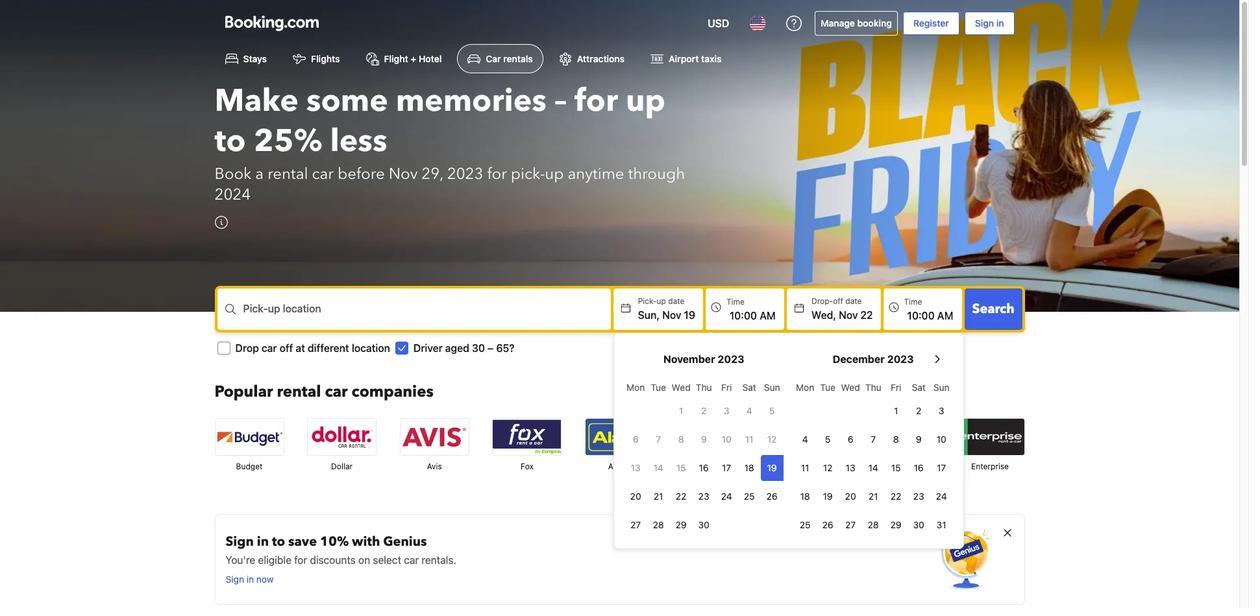 Task type: vqa. For each thing, say whether or not it's contained in the screenshot.
bottom Rental
yes



Task type: locate. For each thing, give the bounding box(es) containing it.
0 horizontal spatial 29
[[676, 520, 687, 531]]

1 horizontal spatial 3
[[939, 406, 944, 417]]

26 right 25 december 2023 option
[[822, 520, 833, 531]]

30 inside option
[[913, 520, 924, 531]]

car left before on the left of the page
[[312, 164, 334, 185]]

sat up 2 december 2023 option at the bottom of page
[[912, 383, 926, 394]]

1 horizontal spatial date
[[845, 297, 862, 307]]

20 inside 20 "checkbox"
[[630, 492, 641, 503]]

19 right 18 december 2023 checkbox
[[823, 492, 833, 503]]

up
[[626, 80, 665, 123], [545, 164, 564, 185], [657, 297, 666, 307], [268, 303, 280, 315]]

1 27 from the left
[[630, 520, 641, 531]]

2 fri from the left
[[891, 383, 901, 394]]

16 right hertz at bottom
[[914, 463, 924, 474]]

car down different
[[325, 382, 348, 403]]

29 left 30 november 2023 checkbox
[[676, 520, 687, 531]]

25 inside checkbox
[[744, 492, 755, 503]]

sign in
[[975, 18, 1004, 29]]

enterprise
[[971, 462, 1009, 472]]

1 horizontal spatial mon tue wed thu
[[796, 383, 881, 394]]

0 horizontal spatial 15
[[676, 463, 686, 474]]

2 13 from the left
[[846, 463, 855, 474]]

20
[[630, 492, 641, 503], [845, 492, 856, 503]]

0 horizontal spatial 4
[[746, 406, 752, 417]]

mon tue wed thu for november
[[626, 383, 712, 394]]

2 24 from the left
[[936, 492, 947, 503]]

enterprise logo image
[[956, 420, 1024, 456]]

5 inside option
[[825, 434, 831, 446]]

1 2 from the left
[[701, 406, 707, 417]]

car down the genius
[[404, 555, 419, 567]]

0 horizontal spatial fri
[[721, 383, 732, 394]]

7 for 7 option
[[656, 434, 661, 446]]

22 right 21 option
[[676, 492, 686, 503]]

november
[[663, 354, 715, 366]]

2 27 from the left
[[845, 520, 856, 531]]

1 vertical spatial 12
[[823, 463, 833, 474]]

0 horizontal spatial 28
[[653, 520, 664, 531]]

2 vertical spatial sign
[[226, 575, 244, 586]]

20 for 20 "checkbox"
[[630, 492, 641, 503]]

28 left 29 december 2023 option
[[868, 520, 879, 531]]

0 horizontal spatial to
[[215, 120, 246, 163]]

9 inside checkbox
[[916, 434, 922, 446]]

0 vertical spatial 11
[[745, 434, 753, 446]]

18 right 17 option
[[744, 463, 754, 474]]

22 for 22 november 2023 checkbox on the bottom of page
[[676, 492, 686, 503]]

off left the at
[[279, 343, 293, 355]]

driver aged 30 – 65?
[[413, 343, 514, 355]]

8 right 7 checkbox
[[893, 434, 899, 446]]

to
[[215, 120, 246, 163], [272, 534, 285, 551]]

0 horizontal spatial 27
[[630, 520, 641, 531]]

pick- inside pick-up date sun, nov 19
[[638, 297, 657, 307]]

2 6 from the left
[[848, 434, 853, 446]]

2 7 from the left
[[871, 434, 876, 446]]

0 horizontal spatial 21
[[654, 492, 663, 503]]

21 right "20" option
[[868, 492, 878, 503]]

6 inside 6 december 2023 checkbox
[[848, 434, 853, 446]]

22 right the wed,
[[860, 310, 873, 322]]

1 horizontal spatial 26
[[822, 520, 833, 531]]

less
[[330, 120, 387, 163]]

1 horizontal spatial 27
[[845, 520, 856, 531]]

nov right sun,
[[662, 310, 681, 322]]

29 November 2023 checkbox
[[670, 513, 692, 539]]

4 inside 4 november 2023 checkbox
[[746, 406, 752, 417]]

fri
[[721, 383, 732, 394], [891, 383, 901, 394]]

hertz logo image
[[863, 420, 931, 456]]

0 horizontal spatial 6
[[633, 434, 638, 446]]

5 right 4 november 2023 checkbox
[[769, 406, 775, 417]]

2 vertical spatial for
[[294, 555, 307, 567]]

24 inside option
[[936, 492, 947, 503]]

1 7 from the left
[[656, 434, 661, 446]]

usd
[[708, 18, 729, 29]]

to up book
[[215, 120, 246, 163]]

29 inside checkbox
[[676, 520, 687, 531]]

30
[[472, 343, 485, 355], [698, 520, 709, 531], [913, 520, 924, 531]]

– left '65?'
[[488, 343, 494, 355]]

14
[[653, 463, 663, 474], [868, 463, 878, 474]]

mon up "sixt logo" at the bottom of the page
[[796, 383, 814, 394]]

2 1 from the left
[[894, 406, 898, 417]]

29
[[676, 520, 687, 531], [890, 520, 902, 531]]

1 horizontal spatial 29
[[890, 520, 902, 531]]

1 mon tue wed thu from the left
[[626, 383, 712, 394]]

1 horizontal spatial 18
[[800, 492, 810, 503]]

0 horizontal spatial 8
[[678, 434, 684, 446]]

2 right 1 checkbox
[[701, 406, 707, 417]]

sign for to
[[226, 534, 254, 551]]

1 tue from the left
[[651, 383, 666, 394]]

see terms and conditions for more information image
[[215, 216, 228, 229]]

19 inside pick-up date sun, nov 19
[[684, 310, 695, 322]]

1 15 from the left
[[676, 463, 686, 474]]

0 horizontal spatial date
[[668, 297, 685, 307]]

mon up alamo logo
[[626, 383, 645, 394]]

18 November 2023 checkbox
[[738, 456, 761, 482]]

11 inside 11 november 2023 checkbox
[[745, 434, 753, 446]]

sign down 'you're'
[[226, 575, 244, 586]]

car inside sign in to save 10% with genius you're eligible for discounts on select car rentals.
[[404, 555, 419, 567]]

register link
[[903, 12, 959, 35]]

thrifty logo image
[[678, 420, 746, 456]]

fri up 1 december 2023 checkbox
[[891, 383, 901, 394]]

wed down december
[[841, 383, 860, 394]]

19 cell
[[761, 453, 783, 482]]

20 November 2023 checkbox
[[624, 484, 647, 510]]

1 fri from the left
[[721, 383, 732, 394]]

3 inside "option"
[[939, 406, 944, 417]]

2 horizontal spatial 2023
[[887, 354, 914, 366]]

on
[[358, 555, 370, 567]]

fri up 3 november 2023 option
[[721, 383, 732, 394]]

21 for 21 option at the right bottom
[[868, 492, 878, 503]]

16 right 15 november 2023 option
[[699, 463, 709, 474]]

2 14 from the left
[[868, 463, 878, 474]]

1 horizontal spatial 7
[[871, 434, 876, 446]]

5
[[769, 406, 775, 417], [825, 434, 831, 446]]

in inside 'sign in' link
[[996, 18, 1004, 29]]

8 November 2023 checkbox
[[670, 427, 692, 453]]

1 for november
[[679, 406, 683, 417]]

10 for 10 november 2023 option
[[722, 434, 731, 446]]

in inside sign in now link
[[247, 575, 254, 586]]

10 inside 10 november 2023 option
[[722, 434, 731, 446]]

1 horizontal spatial 21
[[868, 492, 878, 503]]

9 November 2023 checkbox
[[692, 427, 715, 453]]

0 horizontal spatial location
[[283, 303, 321, 315]]

18 for 18 december 2023 checkbox
[[800, 492, 810, 503]]

1 21 from the left
[[654, 492, 663, 503]]

6 left 7 option
[[633, 434, 638, 446]]

28
[[653, 520, 664, 531], [868, 520, 879, 531]]

0 horizontal spatial off
[[279, 343, 293, 355]]

30 right 29 december 2023 option
[[913, 520, 924, 531]]

mon for november
[[626, 383, 645, 394]]

0 vertical spatial 19
[[684, 310, 695, 322]]

2 28 from the left
[[868, 520, 879, 531]]

8 inside 8 november 2023 option
[[678, 434, 684, 446]]

airport taxis
[[669, 53, 722, 64]]

18 left 19 checkbox
[[800, 492, 810, 503]]

2 9 from the left
[[916, 434, 922, 446]]

off up the wed,
[[833, 297, 843, 307]]

1 horizontal spatial pick-
[[638, 297, 657, 307]]

0 horizontal spatial 24
[[721, 492, 732, 503]]

10 for 10 option at the right of the page
[[937, 434, 946, 446]]

28 right 27 november 2023 option
[[653, 520, 664, 531]]

2 right 1 december 2023 checkbox
[[916, 406, 921, 417]]

11
[[745, 434, 753, 446], [801, 463, 809, 474]]

24 right "23" checkbox
[[936, 492, 947, 503]]

see terms and conditions for more information image
[[215, 216, 228, 229]]

24
[[721, 492, 732, 503], [936, 492, 947, 503]]

18 inside checkbox
[[800, 492, 810, 503]]

2 mon from the left
[[796, 383, 814, 394]]

1 vertical spatial –
[[488, 343, 494, 355]]

1 wed from the left
[[672, 383, 691, 394]]

14 inside 14 checkbox
[[653, 463, 663, 474]]

1 vertical spatial to
[[272, 534, 285, 551]]

15 inside 'checkbox'
[[891, 463, 901, 474]]

6
[[633, 434, 638, 446], [848, 434, 853, 446]]

19 right 18 option on the right of page
[[767, 463, 777, 474]]

sat
[[742, 383, 756, 394], [912, 383, 926, 394]]

0 vertical spatial in
[[996, 18, 1004, 29]]

in for now
[[247, 575, 254, 586]]

2 horizontal spatial for
[[575, 80, 618, 123]]

sun up the 3 december 2023 "option"
[[933, 383, 949, 394]]

1 vertical spatial 4
[[802, 434, 808, 446]]

2023 right december
[[887, 354, 914, 366]]

1 horizontal spatial location
[[352, 343, 390, 355]]

1 horizontal spatial to
[[272, 534, 285, 551]]

29 for 29 december 2023 option
[[890, 520, 902, 531]]

9 inside option
[[701, 434, 707, 446]]

date inside pick-up date sun, nov 19
[[668, 297, 685, 307]]

21 for 21 option
[[654, 492, 663, 503]]

avis logo image
[[400, 420, 469, 456]]

15 inside option
[[676, 463, 686, 474]]

0 horizontal spatial grid
[[624, 375, 783, 539]]

0 horizontal spatial 9
[[701, 434, 707, 446]]

1 vertical spatial off
[[279, 343, 293, 355]]

sign right register
[[975, 18, 994, 29]]

1 10 from the left
[[722, 434, 731, 446]]

nov right the wed,
[[839, 310, 858, 322]]

5 inside checkbox
[[769, 406, 775, 417]]

search
[[972, 301, 1014, 318]]

0 horizontal spatial wed
[[672, 383, 691, 394]]

flights link
[[282, 44, 350, 74]]

2 for december
[[916, 406, 921, 417]]

29 inside option
[[890, 520, 902, 531]]

30 inside checkbox
[[698, 520, 709, 531]]

companies
[[352, 382, 434, 403]]

2 December 2023 checkbox
[[907, 399, 930, 425]]

mon tue wed thu
[[626, 383, 712, 394], [796, 383, 881, 394]]

23 inside option
[[698, 492, 709, 503]]

up down airport taxis link
[[626, 80, 665, 123]]

25 right 24 november 2023 "option"
[[744, 492, 755, 503]]

2023 right 29,
[[447, 164, 483, 185]]

22 inside option
[[891, 492, 901, 503]]

usd button
[[700, 8, 737, 39]]

2 23 from the left
[[913, 492, 924, 503]]

1 horizontal spatial 14
[[868, 463, 878, 474]]

0 horizontal spatial tue
[[651, 383, 666, 394]]

12 for 12 checkbox
[[767, 434, 777, 446]]

1 horizontal spatial 23
[[913, 492, 924, 503]]

2 16 from the left
[[914, 463, 924, 474]]

1 horizontal spatial 30
[[698, 520, 709, 531]]

24 November 2023 checkbox
[[715, 484, 738, 510]]

0 horizontal spatial 30
[[472, 343, 485, 355]]

3 inside option
[[724, 406, 729, 417]]

4 left 5 option
[[802, 434, 808, 446]]

27
[[630, 520, 641, 531], [845, 520, 856, 531]]

0 horizontal spatial pick-
[[243, 303, 268, 315]]

date right drop-
[[845, 297, 862, 307]]

date
[[668, 297, 685, 307], [845, 297, 862, 307]]

17
[[722, 463, 731, 474], [937, 463, 946, 474]]

26 November 2023 checkbox
[[761, 484, 783, 510]]

24 right 23 option
[[721, 492, 732, 503]]

22 inside checkbox
[[676, 492, 686, 503]]

0 horizontal spatial sat
[[742, 383, 756, 394]]

0 horizontal spatial nov
[[389, 164, 418, 185]]

4 right 3 november 2023 option
[[746, 406, 752, 417]]

8 right 7 option
[[678, 434, 684, 446]]

rental down the at
[[277, 382, 321, 403]]

mon tue wed thu up 1 checkbox
[[626, 383, 712, 394]]

mon tue wed thu down december
[[796, 383, 881, 394]]

11 November 2023 checkbox
[[738, 427, 761, 453]]

16 December 2023 checkbox
[[907, 456, 930, 482]]

thu
[[696, 383, 712, 394], [865, 383, 881, 394]]

sixt logo image
[[771, 420, 839, 456]]

0 horizontal spatial 2
[[701, 406, 707, 417]]

grid for november
[[624, 375, 783, 539]]

2 date from the left
[[845, 297, 862, 307]]

0 horizontal spatial 19
[[684, 310, 695, 322]]

2 mon tue wed thu from the left
[[796, 383, 881, 394]]

tue down december
[[820, 383, 835, 394]]

make some memories – for up to 25% less book a rental car before nov 29, 2023 for pick-up anytime through 2024
[[215, 80, 685, 206]]

– down the attractions link
[[554, 80, 567, 123]]

14 November 2023 checkbox
[[647, 456, 670, 482]]

eligible
[[258, 555, 291, 567]]

sign up 'you're'
[[226, 534, 254, 551]]

1 sun from the left
[[764, 383, 780, 394]]

2 2 from the left
[[916, 406, 921, 417]]

15 for 15 november 2023 option
[[676, 463, 686, 474]]

sign for now
[[226, 575, 244, 586]]

2 15 from the left
[[891, 463, 901, 474]]

up up sun,
[[657, 297, 666, 307]]

date inside drop-off date wed, nov 22
[[845, 297, 862, 307]]

15
[[676, 463, 686, 474], [891, 463, 901, 474]]

1 inside 1 december 2023 checkbox
[[894, 406, 898, 417]]

1 3 from the left
[[724, 406, 729, 417]]

1 vertical spatial 11
[[801, 463, 809, 474]]

25 December 2023 checkbox
[[794, 513, 816, 539]]

1 vertical spatial in
[[257, 534, 269, 551]]

0 horizontal spatial 1
[[679, 406, 683, 417]]

16 inside "16 december 2023" checkbox
[[914, 463, 924, 474]]

0 horizontal spatial 20
[[630, 492, 641, 503]]

drop-off date wed, nov 22
[[811, 297, 873, 322]]

11 left 12 december 2023 option
[[801, 463, 809, 474]]

1 thu from the left
[[696, 383, 712, 394]]

23 inside checkbox
[[913, 492, 924, 503]]

mon
[[626, 383, 645, 394], [796, 383, 814, 394]]

2 sat from the left
[[912, 383, 926, 394]]

1 13 from the left
[[631, 463, 641, 474]]

17 right the 16 november 2023 checkbox
[[722, 463, 731, 474]]

mon tue wed thu for december
[[796, 383, 881, 394]]

book
[[215, 164, 251, 185]]

21
[[654, 492, 663, 503], [868, 492, 878, 503]]

1 1 from the left
[[679, 406, 683, 417]]

thu down december 2023
[[865, 383, 881, 394]]

1 20 from the left
[[630, 492, 641, 503]]

stays link
[[215, 44, 277, 74]]

12 left 13 december 2023 option
[[823, 463, 833, 474]]

fox logo image
[[493, 420, 561, 456]]

location up the at
[[283, 303, 321, 315]]

2 29 from the left
[[890, 520, 902, 531]]

3 right 2 december 2023 option at the bottom of page
[[939, 406, 944, 417]]

9 right 8 november 2023 option
[[701, 434, 707, 446]]

date up november
[[668, 297, 685, 307]]

8 December 2023 checkbox
[[885, 427, 907, 453]]

8 inside 8 option
[[893, 434, 899, 446]]

2023 right november
[[718, 354, 744, 366]]

22 November 2023 checkbox
[[670, 484, 692, 510]]

30 for 30 option at the right
[[913, 520, 924, 531]]

register
[[913, 18, 949, 29]]

nov inside drop-off date wed, nov 22
[[839, 310, 858, 322]]

2 3 from the left
[[939, 406, 944, 417]]

6 inside 6 checkbox
[[633, 434, 638, 446]]

0 vertical spatial location
[[283, 303, 321, 315]]

dollar logo image
[[308, 420, 376, 456]]

1 inside 1 checkbox
[[679, 406, 683, 417]]

4 inside 4 option
[[802, 434, 808, 446]]

15 right 14 checkbox at right bottom
[[676, 463, 686, 474]]

25
[[744, 492, 755, 503], [800, 520, 811, 531]]

– inside make some memories – for up to 25% less book a rental car before nov 29, 2023 for pick-up anytime through 2024
[[554, 80, 567, 123]]

12 right 11 november 2023 checkbox
[[767, 434, 777, 446]]

23 right 22 november 2023 checkbox on the bottom of page
[[698, 492, 709, 503]]

25 for 25 checkbox
[[744, 492, 755, 503]]

7 inside checkbox
[[871, 434, 876, 446]]

driver
[[413, 343, 443, 355]]

1 horizontal spatial 1
[[894, 406, 898, 417]]

21 December 2023 checkbox
[[862, 484, 885, 510]]

1 horizontal spatial 12
[[823, 463, 833, 474]]

1 horizontal spatial 28
[[868, 520, 879, 531]]

1 vertical spatial 26
[[822, 520, 833, 531]]

nov left 29,
[[389, 164, 418, 185]]

1 horizontal spatial 25
[[800, 520, 811, 531]]

7 right 6 december 2023 checkbox
[[871, 434, 876, 446]]

11 inside 11 checkbox
[[801, 463, 809, 474]]

sun
[[764, 383, 780, 394], [933, 383, 949, 394]]

car
[[486, 53, 501, 64]]

1 horizontal spatial 24
[[936, 492, 947, 503]]

for down attractions
[[575, 80, 618, 123]]

grid
[[624, 375, 783, 539], [794, 375, 953, 539]]

for down "save"
[[294, 555, 307, 567]]

18 inside option
[[744, 463, 754, 474]]

0 vertical spatial off
[[833, 297, 843, 307]]

0 vertical spatial 5
[[769, 406, 775, 417]]

1 vertical spatial for
[[487, 164, 507, 185]]

1 16 from the left
[[699, 463, 709, 474]]

22 right 21 option at the right bottom
[[891, 492, 901, 503]]

1 horizontal spatial 11
[[801, 463, 809, 474]]

15 right 14 option
[[891, 463, 901, 474]]

for
[[575, 80, 618, 123], [487, 164, 507, 185], [294, 555, 307, 567]]

26
[[766, 492, 778, 503], [822, 520, 833, 531]]

tue down november
[[651, 383, 666, 394]]

1 horizontal spatial 5
[[825, 434, 831, 446]]

2023 for november
[[718, 354, 744, 366]]

0 vertical spatial 26
[[766, 492, 778, 503]]

6 for 6 december 2023 checkbox
[[848, 434, 853, 446]]

2 sun from the left
[[933, 383, 949, 394]]

thu up 2 option at the right
[[696, 383, 712, 394]]

1 14 from the left
[[653, 463, 663, 474]]

– for 65?
[[488, 343, 494, 355]]

9
[[701, 434, 707, 446], [916, 434, 922, 446]]

1 24 from the left
[[721, 492, 732, 503]]

12 inside checkbox
[[767, 434, 777, 446]]

20 December 2023 checkbox
[[839, 484, 862, 510]]

manage booking link
[[815, 11, 898, 36]]

0 horizontal spatial mon tue wed thu
[[626, 383, 712, 394]]

25 inside option
[[800, 520, 811, 531]]

1 17 from the left
[[722, 463, 731, 474]]

1 horizontal spatial sun
[[933, 383, 949, 394]]

1 horizontal spatial sat
[[912, 383, 926, 394]]

14 right 13 november 2023 option
[[653, 463, 663, 474]]

0 horizontal spatial 13
[[631, 463, 641, 474]]

25 left the '26 december 2023' checkbox
[[800, 520, 811, 531]]

1 horizontal spatial 2023
[[718, 354, 744, 366]]

1 vertical spatial 5
[[825, 434, 831, 446]]

1 left 2 option at the right
[[679, 406, 683, 417]]

16 for the 16 november 2023 checkbox
[[699, 463, 709, 474]]

19 inside cell
[[767, 463, 777, 474]]

30 right aged
[[472, 343, 485, 355]]

0 horizontal spatial 22
[[676, 492, 686, 503]]

24 inside "option"
[[721, 492, 732, 503]]

popular
[[215, 382, 273, 403]]

2 21 from the left
[[868, 492, 878, 503]]

drop-
[[811, 297, 833, 307]]

1 horizontal spatial 20
[[845, 492, 856, 503]]

17 for 17 option
[[722, 463, 731, 474]]

sun up 5 checkbox
[[764, 383, 780, 394]]

7 right 6 checkbox
[[656, 434, 661, 446]]

in
[[996, 18, 1004, 29], [257, 534, 269, 551], [247, 575, 254, 586]]

23 left the 24 option
[[913, 492, 924, 503]]

sign inside sign in to save 10% with genius you're eligible for discounts on select car rentals.
[[226, 534, 254, 551]]

1 6 from the left
[[633, 434, 638, 446]]

13 left 14 checkbox at right bottom
[[631, 463, 641, 474]]

2 horizontal spatial 30
[[913, 520, 924, 531]]

1 horizontal spatial 19
[[767, 463, 777, 474]]

29 December 2023 checkbox
[[885, 513, 907, 539]]

2023
[[447, 164, 483, 185], [718, 354, 744, 366], [887, 354, 914, 366]]

a
[[255, 164, 264, 185]]

13
[[631, 463, 641, 474], [846, 463, 855, 474]]

for left pick-
[[487, 164, 507, 185]]

rental right a on the top left of page
[[268, 164, 308, 185]]

20 for "20" option
[[845, 492, 856, 503]]

19 right sun,
[[684, 310, 695, 322]]

1 vertical spatial 19
[[767, 463, 777, 474]]

manage booking
[[821, 18, 892, 29]]

13 right 12 december 2023 option
[[846, 463, 855, 474]]

flight + hotel link
[[355, 44, 452, 74]]

1 23 from the left
[[698, 492, 709, 503]]

17 inside 17 option
[[722, 463, 731, 474]]

2 horizontal spatial nov
[[839, 310, 858, 322]]

4 November 2023 checkbox
[[738, 399, 761, 425]]

10 right 9 checkbox at the bottom right
[[937, 434, 946, 446]]

sun,
[[638, 310, 660, 322]]

10 right '9' option
[[722, 434, 731, 446]]

1 8 from the left
[[678, 434, 684, 446]]

12 December 2023 checkbox
[[816, 456, 839, 482]]

3 right 2 option at the right
[[724, 406, 729, 417]]

17 November 2023 checkbox
[[715, 456, 738, 482]]

0 horizontal spatial mon
[[626, 383, 645, 394]]

rental
[[268, 164, 308, 185], [277, 382, 321, 403]]

5 December 2023 checkbox
[[816, 427, 839, 453]]

11 left 12 checkbox
[[745, 434, 753, 446]]

0 horizontal spatial 18
[[744, 463, 754, 474]]

2 17 from the left
[[937, 463, 946, 474]]

17 right "16 december 2023" checkbox
[[937, 463, 946, 474]]

29 right 28 checkbox
[[890, 520, 902, 531]]

7 inside option
[[656, 434, 661, 446]]

2 8 from the left
[[893, 434, 899, 446]]

0 vertical spatial 18
[[744, 463, 754, 474]]

1 horizontal spatial mon
[[796, 383, 814, 394]]

30 right 29 checkbox in the right bottom of the page
[[698, 520, 709, 531]]

22 December 2023 checkbox
[[885, 484, 907, 510]]

2 horizontal spatial 19
[[823, 492, 833, 503]]

1 horizontal spatial grid
[[794, 375, 953, 539]]

2 wed from the left
[[841, 383, 860, 394]]

to up the eligible at the bottom left
[[272, 534, 285, 551]]

20 inside "20" option
[[845, 492, 856, 503]]

8 for 8 option
[[893, 434, 899, 446]]

12 inside option
[[823, 463, 833, 474]]

1 29 from the left
[[676, 520, 687, 531]]

budget
[[236, 462, 263, 472]]

0 horizontal spatial 23
[[698, 492, 709, 503]]

1 horizontal spatial 8
[[893, 434, 899, 446]]

to inside make some memories – for up to 25% less book a rental car before nov 29, 2023 for pick-up anytime through 2024
[[215, 120, 246, 163]]

2 tue from the left
[[820, 383, 835, 394]]

pick- up drop
[[243, 303, 268, 315]]

1 horizontal spatial 2
[[916, 406, 921, 417]]

0 horizontal spatial 14
[[653, 463, 663, 474]]

– for for
[[554, 80, 567, 123]]

17 inside option
[[937, 463, 946, 474]]

for inside sign in to save 10% with genius you're eligible for discounts on select car rentals.
[[294, 555, 307, 567]]

search button
[[964, 289, 1022, 331]]

2 10 from the left
[[937, 434, 946, 446]]

31 December 2023 checkbox
[[930, 513, 953, 539]]

1 horizontal spatial –
[[554, 80, 567, 123]]

pick-
[[638, 297, 657, 307], [243, 303, 268, 315]]

29,
[[422, 164, 443, 185]]

26 right 25 checkbox
[[766, 492, 778, 503]]

16 inside checkbox
[[699, 463, 709, 474]]

tue
[[651, 383, 666, 394], [820, 383, 835, 394]]

14 inside 14 option
[[868, 463, 878, 474]]

1 horizontal spatial in
[[257, 534, 269, 551]]

0 horizontal spatial 10
[[722, 434, 731, 446]]

nov inside pick-up date sun, nov 19
[[662, 310, 681, 322]]

2 grid from the left
[[794, 375, 953, 539]]

1 horizontal spatial 22
[[860, 310, 873, 322]]

10
[[722, 434, 731, 446], [937, 434, 946, 446]]

28 November 2023 checkbox
[[647, 513, 670, 539]]

location right different
[[352, 343, 390, 355]]

1 mon from the left
[[626, 383, 645, 394]]

13 for 13 november 2023 option
[[631, 463, 641, 474]]

0 horizontal spatial 12
[[767, 434, 777, 446]]

1 date from the left
[[668, 297, 685, 307]]

in inside sign in to save 10% with genius you're eligible for discounts on select car rentals.
[[257, 534, 269, 551]]

1 sat from the left
[[742, 383, 756, 394]]

6 right 5 option
[[848, 434, 853, 446]]

24 December 2023 checkbox
[[930, 484, 953, 510]]

1 9 from the left
[[701, 434, 707, 446]]

10 inside 10 option
[[937, 434, 946, 446]]

1 horizontal spatial for
[[487, 164, 507, 185]]

16
[[699, 463, 709, 474], [914, 463, 924, 474]]

27 for 27 december 2023 option
[[845, 520, 856, 531]]

Pick-up location field
[[243, 310, 611, 325]]

1 grid from the left
[[624, 375, 783, 539]]

0 horizontal spatial 25
[[744, 492, 755, 503]]

2 20 from the left
[[845, 492, 856, 503]]

22
[[860, 310, 873, 322], [676, 492, 686, 503], [891, 492, 901, 503]]

5 for 5 checkbox
[[769, 406, 775, 417]]

3 for december 2023
[[939, 406, 944, 417]]

2 thu from the left
[[865, 383, 881, 394]]

november 2023
[[663, 354, 744, 366]]

1 vertical spatial 25
[[800, 520, 811, 531]]



Task type: describe. For each thing, give the bounding box(es) containing it.
4 December 2023 checkbox
[[794, 427, 816, 453]]

nov for sun,
[[662, 310, 681, 322]]

pick-
[[511, 164, 545, 185]]

flight
[[384, 53, 408, 64]]

26 for the '26 december 2023' checkbox
[[822, 520, 833, 531]]

18 for 18 option on the right of page
[[744, 463, 754, 474]]

discounts
[[310, 555, 356, 567]]

pick-up location
[[243, 303, 321, 315]]

13 December 2023 checkbox
[[839, 456, 862, 482]]

1 for december
[[894, 406, 898, 417]]

1 28 from the left
[[653, 520, 664, 531]]

avis
[[427, 462, 442, 472]]

airport taxis link
[[640, 44, 732, 74]]

30 December 2023 checkbox
[[907, 513, 930, 539]]

14 December 2023 checkbox
[[862, 456, 885, 482]]

26 for 26 checkbox
[[766, 492, 778, 503]]

drop car off at different location
[[235, 343, 390, 355]]

1 December 2023 checkbox
[[885, 399, 907, 425]]

1 vertical spatial rental
[[277, 382, 321, 403]]

0 vertical spatial sign
[[975, 18, 994, 29]]

25 for 25 december 2023 option
[[800, 520, 811, 531]]

wed for november
[[672, 383, 691, 394]]

28 December 2023 checkbox
[[862, 513, 885, 539]]

30 for 30 november 2023 checkbox
[[698, 520, 709, 531]]

11 December 2023 checkbox
[[794, 456, 816, 482]]

3 December 2023 checkbox
[[930, 399, 953, 425]]

genius
[[383, 534, 427, 551]]

10 November 2023 checkbox
[[715, 427, 738, 453]]

12 for 12 december 2023 option
[[823, 463, 833, 474]]

you're
[[226, 555, 255, 567]]

airport
[[669, 53, 699, 64]]

16 November 2023 checkbox
[[692, 456, 715, 482]]

15 November 2023 checkbox
[[670, 456, 692, 482]]

7 for 7 checkbox
[[871, 434, 876, 446]]

18 December 2023 checkbox
[[794, 484, 816, 510]]

13 November 2023 checkbox
[[624, 456, 647, 482]]

car rentals
[[486, 53, 533, 64]]

booking.com online hotel reservations image
[[225, 16, 318, 31]]

alamo logo image
[[586, 420, 654, 456]]

29 for 29 checkbox in the right bottom of the page
[[676, 520, 687, 531]]

sign in link
[[965, 12, 1014, 35]]

4 for 4 november 2023 checkbox
[[746, 406, 752, 417]]

25 November 2023 checkbox
[[738, 484, 761, 510]]

attractions link
[[548, 44, 635, 74]]

17 for the 17 option
[[937, 463, 946, 474]]

24 for 24 november 2023 "option"
[[721, 492, 732, 503]]

7 December 2023 checkbox
[[862, 427, 885, 453]]

3 November 2023 checkbox
[[715, 399, 738, 425]]

up inside pick-up date sun, nov 19
[[657, 297, 666, 307]]

fri for november
[[721, 383, 732, 394]]

14 for 14 checkbox at right bottom
[[653, 463, 663, 474]]

5 for 5 option
[[825, 434, 831, 446]]

+
[[411, 53, 416, 64]]

24 for the 24 option
[[936, 492, 947, 503]]

fri for december
[[891, 383, 901, 394]]

hotel
[[419, 53, 442, 64]]

with
[[352, 534, 380, 551]]

off inside drop-off date wed, nov 22
[[833, 297, 843, 307]]

car right drop
[[262, 343, 277, 355]]

up up drop car off at different location at the bottom
[[268, 303, 280, 315]]

nov for wed,
[[839, 310, 858, 322]]

23 for 23 option
[[698, 492, 709, 503]]

8 for 8 november 2023 option
[[678, 434, 684, 446]]

alamo
[[608, 462, 631, 472]]

manage
[[821, 18, 855, 29]]

sign in now link
[[226, 574, 456, 587]]

mon for december
[[796, 383, 814, 394]]

drop
[[235, 343, 259, 355]]

budget logo image
[[215, 420, 283, 456]]

30 November 2023 checkbox
[[692, 513, 715, 539]]

27 December 2023 checkbox
[[839, 513, 862, 539]]

at
[[296, 343, 305, 355]]

15 for 15 'checkbox' on the bottom right of the page
[[891, 463, 901, 474]]

22 inside drop-off date wed, nov 22
[[860, 310, 873, 322]]

booking
[[857, 18, 892, 29]]

11 for 11 november 2023 checkbox
[[745, 434, 753, 446]]

in for to
[[257, 534, 269, 551]]

to inside sign in to save 10% with genius you're eligible for discounts on select car rentals.
[[272, 534, 285, 551]]

19 December 2023 checkbox
[[816, 484, 839, 510]]

11 for 11 checkbox
[[801, 463, 809, 474]]

27 for 27 november 2023 option
[[630, 520, 641, 531]]

now
[[256, 575, 274, 586]]

22 for 22 option
[[891, 492, 901, 503]]

tue for november
[[651, 383, 666, 394]]

2 vertical spatial 19
[[823, 492, 833, 503]]

sign in now
[[226, 575, 274, 586]]

grid for december
[[794, 375, 953, 539]]

hertz
[[887, 462, 908, 472]]

date for 22
[[845, 297, 862, 307]]

aged
[[445, 343, 469, 355]]

dollar
[[331, 462, 353, 472]]

memories
[[396, 80, 547, 123]]

pick- for pick-up location
[[243, 303, 268, 315]]

1 November 2023 checkbox
[[670, 399, 692, 425]]

pick- for pick-up date sun, nov 19
[[638, 297, 657, 307]]

10%
[[320, 534, 349, 551]]

5 November 2023 checkbox
[[761, 399, 783, 425]]

stays
[[243, 53, 267, 64]]

wed for december
[[841, 383, 860, 394]]

car rentals link
[[457, 44, 543, 74]]

1 vertical spatial location
[[352, 343, 390, 355]]

anytime
[[568, 164, 624, 185]]

65?
[[496, 343, 514, 355]]

rental inside make some memories – for up to 25% less book a rental car before nov 29, 2023 for pick-up anytime through 2024
[[268, 164, 308, 185]]

sun for december 2023
[[933, 383, 949, 394]]

sixt
[[798, 462, 812, 472]]

17 December 2023 checkbox
[[930, 456, 953, 482]]

19 November 2023 checkbox
[[761, 456, 783, 482]]

pick-up date sun, nov 19
[[638, 297, 695, 322]]

wed,
[[811, 310, 836, 322]]

14 for 14 option
[[868, 463, 878, 474]]

9 December 2023 checkbox
[[907, 427, 930, 453]]

21 November 2023 checkbox
[[647, 484, 670, 510]]

tue for december
[[820, 383, 835, 394]]

fox
[[521, 462, 534, 472]]

popular rental car companies
[[215, 382, 434, 403]]

december 2023
[[833, 354, 914, 366]]

2 for november
[[701, 406, 707, 417]]

2024
[[215, 185, 251, 206]]

6 November 2023 checkbox
[[624, 427, 647, 453]]

31
[[937, 520, 946, 531]]

9 for '9' option
[[701, 434, 707, 446]]

27 November 2023 checkbox
[[624, 513, 647, 539]]

6 December 2023 checkbox
[[839, 427, 862, 453]]

15 December 2023 checkbox
[[885, 456, 907, 482]]

3 for november 2023
[[724, 406, 729, 417]]

nov inside make some memories – for up to 25% less book a rental car before nov 29, 2023 for pick-up anytime through 2024
[[389, 164, 418, 185]]

thrifty
[[700, 462, 724, 472]]

through
[[628, 164, 685, 185]]

2023 for december
[[887, 354, 914, 366]]

16 for "16 december 2023" checkbox
[[914, 463, 924, 474]]

date for 19
[[668, 297, 685, 307]]

sign in to save 10% with genius you're eligible for discounts on select car rentals.
[[226, 534, 456, 567]]

taxis
[[701, 53, 722, 64]]

flights
[[311, 53, 340, 64]]

2 November 2023 checkbox
[[692, 399, 715, 425]]

select
[[373, 555, 401, 567]]

4 for 4 option in the right bottom of the page
[[802, 434, 808, 446]]

25%
[[254, 120, 322, 163]]

23 December 2023 checkbox
[[907, 484, 930, 510]]

some
[[306, 80, 388, 123]]

rentals.
[[422, 555, 456, 567]]

rentals
[[503, 53, 533, 64]]

26 December 2023 checkbox
[[816, 513, 839, 539]]

2023 inside make some memories – for up to 25% less book a rental car before nov 29, 2023 for pick-up anytime through 2024
[[447, 164, 483, 185]]

7 November 2023 checkbox
[[647, 427, 670, 453]]

12 November 2023 checkbox
[[761, 427, 783, 453]]

attractions
[[577, 53, 625, 64]]

make
[[215, 80, 299, 123]]

23 November 2023 checkbox
[[692, 484, 715, 510]]

december
[[833, 354, 885, 366]]

13 for 13 december 2023 option
[[846, 463, 855, 474]]

sun for november 2023
[[764, 383, 780, 394]]

thu for november
[[696, 383, 712, 394]]

9 for 9 checkbox at the bottom right
[[916, 434, 922, 446]]

23 for "23" checkbox
[[913, 492, 924, 503]]

different
[[308, 343, 349, 355]]

sat for november 2023
[[742, 383, 756, 394]]

flight + hotel
[[384, 53, 442, 64]]

car inside make some memories – for up to 25% less book a rental car before nov 29, 2023 for pick-up anytime through 2024
[[312, 164, 334, 185]]

6 for 6 checkbox
[[633, 434, 638, 446]]

10 December 2023 checkbox
[[930, 427, 953, 453]]

thu for december
[[865, 383, 881, 394]]

sat for december 2023
[[912, 383, 926, 394]]

before
[[338, 164, 385, 185]]

save
[[288, 534, 317, 551]]

up left anytime
[[545, 164, 564, 185]]



